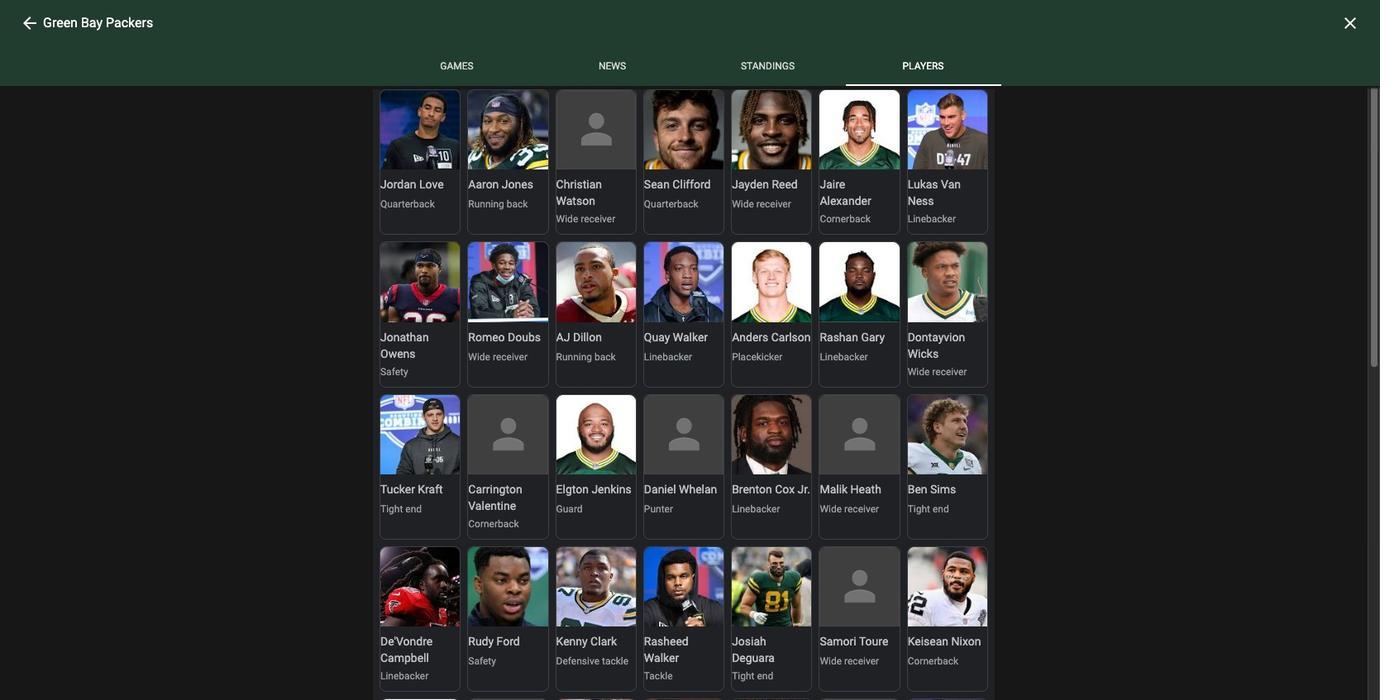 Task type: describe. For each thing, give the bounding box(es) containing it.
general manager brian gutekunst
[[804, 653, 982, 666]]

tackle inside packers' surging offense ready to tackle its nex
[[610, 691, 645, 700]]

aaron
[[468, 178, 499, 191]]

aj
[[556, 330, 570, 344]]

wide for samori toure
[[820, 656, 842, 667]]

to
[[595, 691, 607, 700]]

green bay packers injury report ; kadarius toney headshot ...
[[205, 315, 519, 328]]

back for jones
[[507, 199, 528, 210]]

linebacker inside lukas van ness linebacker
[[908, 214, 956, 225]]

jr.
[[798, 483, 810, 496]]

source inside home: the official source of the latest packers headlines, news, videos, photos, tickets, rosters, stats, schedule, ...
[[462, 189, 497, 202]]

ceo : mark murphy
[[804, 629, 900, 642]]

ben sims tight end
[[908, 483, 956, 515]]

0 vertical spatial from
[[271, 453, 296, 466]]

1 vertical spatial source
[[398, 425, 433, 438]]

bay, inside the green bay packers are a professional american football team based in green bay, wisconsin. the packers compete in the national football league as a member club of the national football conference north division.
[[955, 448, 976, 462]]

lambeau
[[889, 604, 937, 618]]

placekicker
[[732, 351, 783, 363]]

malik heath wide receiver
[[820, 483, 881, 515]]

member
[[804, 485, 847, 498]]

location link
[[804, 580, 849, 594]]

rasheed
[[644, 635, 689, 648]]

green bay packers for packers' surging offense ready to tackle its nex
[[579, 651, 662, 662]]

wide for romeo doubs
[[468, 351, 490, 363]]

ness
[[908, 195, 934, 208]]

0 horizontal spatial report
[[335, 315, 369, 328]]

report inside packers-chiefs injury report | nov. 30, 2023
[[374, 691, 413, 700]]

cornerback for nixon
[[908, 656, 958, 667]]

nov.
[[423, 691, 449, 700]]

elgton
[[556, 483, 589, 496]]

arena/stadium lambeau field
[[804, 604, 964, 618]]

official inside home: the official source of the latest packers headlines, news, videos, photos, tickets, rosters, stats, schedule, ...
[[425, 189, 459, 202]]

latest
[[189, 505, 239, 528]]

daniel
[[644, 483, 676, 496]]

latest for the
[[397, 370, 425, 383]]

safety for rudy ford
[[468, 656, 496, 667]]

josiah
[[732, 635, 766, 648]]

deguara
[[732, 652, 775, 665]]

defensive
[[556, 656, 600, 667]]

vikings oppo research: green bay packers - daily norseman image
[[989, 199, 1098, 308]]

0 horizontal spatial bay,
[[889, 580, 909, 594]]

roster:
[[335, 370, 372, 383]]

quarterback for sean
[[644, 199, 698, 210]]

nfl championships link
[[804, 532, 907, 545]]

christian
[[556, 178, 602, 191]]

quarterback for jordan
[[380, 199, 435, 210]]

location : green bay, wi
[[804, 580, 925, 594]]

bay inside the green bay packers are a professional american football team based in green bay, wisconsin. the packers compete in the national football league as a member club of the national football conference north division.
[[860, 430, 879, 443]]

the down american
[[1038, 448, 1057, 462]]

lambeau field link
[[889, 604, 964, 618]]

the right news:
[[338, 425, 358, 438]]

wide for malik heath
[[820, 503, 842, 515]]

ceo
[[804, 629, 826, 642]]

malik
[[820, 483, 848, 496]]

wisconsin.
[[979, 448, 1035, 462]]

players tab
[[846, 46, 1001, 86]]

carrington valentine cornerback
[[468, 483, 522, 530]]

van
[[941, 178, 961, 191]]

watson
[[556, 195, 595, 208]]

: left 2011,
[[907, 532, 910, 545]]

0 vertical spatial |
[[301, 163, 305, 183]]

romeo doubs wide receiver
[[468, 330, 541, 363]]

the up football
[[804, 430, 824, 443]]

keisean nixon cornerback
[[908, 635, 981, 667]]

of inside home: the official source of the latest packers headlines, news, videos, photos, tickets, rosters, stats, schedule, ...
[[500, 189, 510, 202]]

end for deguara
[[757, 671, 773, 682]]

north
[[804, 503, 833, 516]]

home: the official source of the latest packers headlines, news, videos, photos, tickets, rosters, stats, schedule, ...
[[189, 189, 660, 220]]

mark murphy link
[[832, 629, 900, 642]]

valentine
[[468, 499, 516, 513]]

ready
[[559, 691, 592, 700]]

: down "coach"
[[849, 580, 853, 594]]

end for kraft
[[405, 503, 422, 515]]

compete
[[848, 467, 894, 480]]

football
[[804, 448, 844, 462]]

results
[[233, 453, 268, 466]]

jayden reed wide receiver
[[732, 178, 798, 210]]

the inside home: the official source of the latest packers headlines, news, videos, photos, tickets, rosters, stats, schedule, ...
[[513, 189, 530, 202]]

... right preseason
[[535, 260, 544, 274]]

conference
[[998, 485, 1057, 498]]

2 vertical spatial football
[[953, 485, 995, 498]]

offense
[[659, 671, 704, 687]]

quay
[[644, 330, 670, 344]]

clifford
[[673, 178, 711, 191]]

tight for josiah deguara
[[732, 671, 755, 682]]

championships
[[828, 532, 907, 545]]

cornerback for valentine
[[468, 518, 519, 530]]

division.
[[836, 503, 879, 516]]

green inside green bay packers football team
[[804, 318, 870, 347]]

1 vertical spatial football
[[974, 467, 1016, 480]]

news
[[599, 60, 626, 72]]

arena/stadium link
[[804, 604, 883, 618]]

green bay packers | green bay wi image
[[959, 74, 1098, 213]]

linebacker for rashan gary
[[820, 351, 868, 363]]

green bay packers for packers-chiefs injury report | nov. 30, 2023
[[394, 651, 477, 662]]

chiefs
[[425, 671, 463, 687]]

dontayvion
[[908, 330, 965, 344]]

linebacker inside "brenton cox jr. linebacker"
[[732, 503, 780, 515]]

walker for rasheed walker
[[644, 652, 679, 665]]

home
[[252, 163, 297, 183]]

tight for tucker kraft
[[380, 503, 403, 515]]

general manager link
[[804, 653, 893, 666]]

de'vondre campbell linebacker
[[380, 635, 433, 682]]

walker for quay walker
[[673, 330, 708, 344]]

location
[[804, 580, 849, 594]]

upload.wikimedia.org/wikipedia/commons/thumb/5/50/... image
[[792, 89, 957, 198]]

lukas
[[908, 178, 938, 191]]

wide for jayden reed
[[732, 199, 754, 210]]

receiver for heath
[[844, 503, 879, 515]]

lafleur
[[899, 556, 937, 570]]

team inside the green bay packers are a professional american football team based in green bay, wisconsin. the packers compete in the national football league as a member club of the national football conference north division.
[[846, 448, 873, 462]]

2 vertical spatial latest
[[468, 425, 497, 438]]

jonathan
[[380, 330, 429, 344]]

sims
[[930, 483, 956, 496]]

packers-chiefs injury report | nov. 30, 2023 heading
[[374, 670, 526, 700]]

30,
[[453, 691, 470, 700]]

running for aj
[[556, 351, 592, 363]]

aj dillon running back
[[556, 330, 616, 363]]

the down owens
[[374, 370, 394, 383]]

1 vertical spatial from
[[243, 505, 283, 528]]

love
[[419, 178, 444, 191]]

lukas van ness linebacker
[[908, 178, 961, 225]]

team inside green bay packers football team
[[849, 353, 875, 366]]

rosters,
[[340, 207, 379, 220]]

stats,
[[382, 207, 410, 220]]

sean clifford quarterback
[[644, 178, 711, 210]]

2 vertical spatial packers.com
[[287, 505, 393, 528]]

videos,
[[221, 207, 257, 220]]

;
[[372, 315, 375, 328]]

standings tab
[[690, 46, 846, 86]]

packers-chiefs injury report | nov. 30, 2023
[[374, 671, 503, 700]]

packers home | green bay packers – packers.com
[[189, 163, 561, 183]]

running for aaron
[[468, 199, 504, 210]]



Task type: locate. For each thing, give the bounding box(es) containing it.
1 horizontal spatial end
[[757, 671, 773, 682]]

in right based at the right
[[910, 448, 919, 462]]

1 vertical spatial safety
[[468, 656, 496, 667]]

back down dillon
[[595, 351, 616, 363]]

kenny clark defensive tackle
[[556, 635, 628, 667]]

navigation
[[172, 1, 799, 34]]

1 vertical spatial national
[[907, 485, 951, 498]]

receiver for wicks
[[932, 366, 967, 378]]

safety down the rudy
[[468, 656, 496, 667]]

1 vertical spatial latest
[[397, 370, 425, 383]]

wide for christian watson
[[556, 214, 578, 225]]

walker inside quay walker linebacker
[[673, 330, 708, 344]]

end inside the josiah deguara tight end
[[757, 671, 773, 682]]

list item
[[189, 538, 358, 700]]

: left 'mark'
[[826, 629, 830, 642]]

2 horizontal spatial green bay packers
[[579, 651, 662, 662]]

safety inside the jonathan owens safety
[[380, 366, 408, 378]]

bay, left wi
[[889, 580, 909, 594]]

end for sims
[[933, 503, 949, 515]]

0 vertical spatial football
[[804, 353, 846, 366]]

the
[[402, 189, 422, 202], [357, 260, 376, 274], [374, 370, 394, 383], [338, 425, 358, 438], [804, 430, 824, 443], [1038, 448, 1057, 462]]

gary
[[861, 330, 885, 344]]

receiver
[[756, 199, 791, 210], [581, 214, 615, 225], [493, 351, 528, 363], [932, 366, 967, 378], [844, 503, 879, 515], [844, 656, 879, 667]]

latest inside home: the official source of the latest packers headlines, news, videos, photos, tickets, rosters, stats, schedule, ...
[[532, 189, 561, 202]]

brian gutekunst link
[[899, 653, 982, 666]]

the up stats,
[[402, 189, 422, 202]]

safety inside rudy ford safety
[[468, 656, 496, 667]]

green
[[43, 15, 78, 31], [309, 163, 352, 183], [205, 260, 235, 274], [379, 260, 409, 274], [205, 315, 235, 328], [804, 318, 870, 347], [205, 370, 235, 383], [205, 425, 235, 438], [826, 430, 857, 443], [922, 448, 952, 462], [855, 580, 886, 594], [394, 651, 420, 662], [579, 651, 605, 662]]

injury up 2023 on the bottom of the page
[[466, 671, 498, 687]]

packers.com inside packers.com link
[[844, 393, 910, 406]]

wide inside "samori toure wide receiver"
[[820, 656, 842, 667]]

brenton
[[732, 483, 772, 496]]

1 horizontal spatial of
[[500, 189, 510, 202]]

0 vertical spatial a
[[945, 430, 951, 443]]

back inside aaron jones running back
[[507, 199, 528, 210]]

national up wikipedia
[[907, 485, 951, 498]]

injury
[[304, 315, 332, 328], [466, 671, 498, 687]]

1 vertical spatial |
[[417, 691, 420, 700]]

wide down watson
[[556, 214, 578, 225]]

dillon
[[573, 330, 602, 344]]

wide inside dontayvion wicks wide receiver
[[908, 366, 930, 378]]

daniel whelan punter
[[644, 483, 717, 515]]

tackle down clark on the bottom left of the page
[[602, 656, 628, 667]]

0 vertical spatial back
[[507, 199, 528, 210]]

walker down rasheed at the left of the page
[[644, 652, 679, 665]]

0 vertical spatial bay,
[[955, 448, 976, 462]]

0 horizontal spatial running
[[468, 199, 504, 210]]

end down sims
[[933, 503, 949, 515]]

roster
[[506, 370, 537, 383]]

end inside tucker kraft tight end
[[405, 503, 422, 515]]

linebacker inside "rashan gary linebacker"
[[820, 351, 868, 363]]

green bay packers news: the official source of the latest ...
[[205, 425, 509, 438]]

murphy
[[861, 629, 900, 642]]

end down the deguara
[[757, 671, 773, 682]]

0 vertical spatial tackle
[[602, 656, 628, 667]]

0 vertical spatial cornerback
[[820, 214, 871, 225]]

quarterback inside "sean clifford quarterback"
[[644, 199, 698, 210]]

team down gary
[[849, 353, 875, 366]]

receiver down watson
[[581, 214, 615, 225]]

0 horizontal spatial official
[[361, 425, 395, 438]]

mark
[[832, 629, 859, 642]]

| right 'home'
[[301, 163, 305, 183]]

0 horizontal spatial end
[[405, 503, 422, 515]]

manager
[[847, 653, 893, 666]]

games tab
[[379, 46, 535, 86]]

green bay, wi link
[[855, 580, 925, 594]]

packers' surging offense ready to tackle its nex heading
[[559, 670, 712, 700]]

cornerback inside jaire alexander cornerback
[[820, 214, 871, 225]]

receiver inside jayden reed wide receiver
[[756, 199, 791, 210]]

1 horizontal spatial packers.com
[[466, 163, 561, 183]]

a right as
[[1074, 467, 1080, 480]]

football inside green bay packers football team
[[804, 353, 846, 366]]

0 horizontal spatial source
[[398, 425, 433, 438]]

tackle down "surging"
[[610, 691, 645, 700]]

source
[[462, 189, 497, 202], [398, 425, 433, 438]]

end inside ben sims tight end
[[933, 503, 949, 515]]

2 quarterback from the left
[[644, 199, 698, 210]]

trends international nfl green bay packers - logo 21 wall poster, 22.37" x  34.00", unframed version image
[[792, 199, 863, 308]]

1 horizontal spatial bay,
[[955, 448, 976, 462]]

headlines,
[[608, 189, 660, 202]]

2011,
[[913, 532, 942, 545]]

receiver up packers.com link
[[932, 366, 967, 378]]

1 vertical spatial packers.com
[[844, 393, 910, 406]]

1 vertical spatial injury
[[466, 671, 498, 687]]

latest from packers.com
[[189, 505, 393, 528]]

wide inside christian watson wide receiver
[[556, 214, 578, 225]]

0 horizontal spatial in
[[897, 467, 906, 480]]

a right are
[[945, 430, 951, 443]]

0 horizontal spatial tight
[[380, 503, 403, 515]]

receiver up roster
[[493, 351, 528, 363]]

of inside the green bay packers are a professional american football team based in green bay, wisconsin. the packers compete in the national football league as a member club of the national football conference north division.
[[875, 485, 885, 498]]

team up compete
[[846, 448, 873, 462]]

tight inside tucker kraft tight end
[[380, 503, 403, 515]]

the green bay packers want to 'kick the door down' and ... image
[[850, 199, 1013, 308]]

clark
[[591, 635, 617, 648]]

romeo
[[468, 330, 505, 344]]

walker right quay
[[673, 330, 708, 344]]

running inside aj dillon running back
[[556, 351, 592, 363]]

from
[[271, 453, 296, 466], [243, 505, 283, 528]]

0 horizontal spatial latest
[[397, 370, 425, 383]]

back down jones
[[507, 199, 528, 210]]

tight down the ben
[[908, 503, 930, 515]]

receiver inside romeo doubs wide receiver
[[493, 351, 528, 363]]

1 vertical spatial a
[[1074, 467, 1080, 480]]

the inside home: the official source of the latest packers headlines, news, videos, photos, tickets, rosters, stats, schedule, ...
[[402, 189, 422, 202]]

1 horizontal spatial latest
[[468, 425, 497, 438]]

injury up team
[[304, 315, 332, 328]]

linebacker for de'vondre campbell
[[380, 671, 429, 682]]

list
[[186, 538, 1380, 700]]

cornerback down keisean
[[908, 656, 958, 667]]

running inside aaron jones running back
[[468, 199, 504, 210]]

2 horizontal spatial cornerback
[[908, 656, 958, 667]]

0 vertical spatial packers.com
[[466, 163, 561, 183]]

receiver for reed
[[756, 199, 791, 210]]

cornerback inside keisean nixon cornerback
[[908, 656, 958, 667]]

wide down wicks
[[908, 366, 930, 378]]

0 vertical spatial official
[[425, 189, 459, 202]]

of up kraft
[[436, 425, 446, 438]]

preseason
[[478, 260, 532, 274]]

list containing packers-chiefs injury report | nov. 30, 2023
[[186, 538, 1380, 700]]

1 vertical spatial tackle
[[610, 691, 645, 700]]

from right results
[[271, 453, 296, 466]]

packers.com down packers.com »
[[287, 505, 393, 528]]

linebacker down brenton
[[732, 503, 780, 515]]

0 vertical spatial walker
[[673, 330, 708, 344]]

quarterback down jordan
[[380, 199, 435, 210]]

head
[[804, 556, 831, 570]]

receiver for toure
[[844, 656, 879, 667]]

of right aaron
[[500, 189, 510, 202]]

receiver for doubs
[[493, 351, 528, 363]]

from right latest
[[243, 505, 283, 528]]

1 vertical spatial cornerback
[[468, 518, 519, 530]]

dialog
[[0, 0, 1380, 700]]

2 horizontal spatial packers.com
[[844, 393, 910, 406]]

2 vertical spatial of
[[875, 485, 885, 498]]

coach
[[834, 556, 866, 570]]

wide inside malik heath wide receiver
[[820, 503, 842, 515]]

quarterback inside jordan love quarterback
[[380, 199, 435, 210]]

0 vertical spatial latest
[[532, 189, 561, 202]]

wide for dontayvion wicks
[[908, 366, 930, 378]]

tab list containing games
[[379, 46, 1001, 86]]

jordan love quarterback
[[380, 178, 444, 210]]

guard
[[556, 503, 583, 515]]

receiver for watson
[[581, 214, 615, 225]]

receiver down the reed
[[756, 199, 791, 210]]

wide down jayden
[[732, 199, 754, 210]]

1 vertical spatial back
[[595, 351, 616, 363]]

source up kraft
[[398, 425, 433, 438]]

cornerback down alexander
[[820, 214, 871, 225]]

jordan
[[380, 178, 416, 191]]

linebacker down ness
[[908, 214, 956, 225]]

more results from packers.com »
[[204, 453, 373, 466]]

tab list inside dialog
[[379, 46, 1001, 86]]

running down aaron
[[468, 199, 504, 210]]

| left nov.
[[417, 691, 420, 700]]

receiver inside "samori toure wide receiver"
[[844, 656, 879, 667]]

packers home | green bay packers – packers.com link
[[189, 131, 561, 184]]

1 horizontal spatial green bay packers
[[394, 651, 477, 662]]

punter
[[644, 503, 673, 515]]

bay inside dialog
[[81, 15, 103, 31]]

0 horizontal spatial packers.com
[[287, 505, 393, 528]]

0 horizontal spatial back
[[507, 199, 528, 210]]

photos,
[[260, 207, 298, 220]]

news tab
[[535, 46, 690, 86]]

1 horizontal spatial official
[[425, 189, 459, 202]]

1 vertical spatial report
[[374, 691, 413, 700]]

rashan
[[820, 330, 858, 344]]

wide down member
[[820, 503, 842, 515]]

rudy ford safety
[[468, 635, 520, 667]]

tight inside ben sims tight end
[[908, 503, 930, 515]]

tight down tucker
[[380, 503, 403, 515]]

0 horizontal spatial safety
[[380, 366, 408, 378]]

... right roster
[[539, 370, 549, 383]]

1 horizontal spatial source
[[462, 189, 497, 202]]

brenton cox jr. linebacker
[[732, 483, 810, 515]]

the right the schedule:
[[357, 260, 376, 274]]

0 vertical spatial report
[[335, 315, 369, 328]]

back inside aj dillon running back
[[595, 351, 616, 363]]

2 horizontal spatial tight
[[908, 503, 930, 515]]

linebacker inside de'vondre campbell linebacker
[[380, 671, 429, 682]]

anders carlson placekicker
[[732, 330, 811, 363]]

back
[[507, 199, 528, 210], [595, 351, 616, 363]]

bay inside green bay packers football team
[[875, 318, 913, 347]]

1 vertical spatial official
[[361, 425, 395, 438]]

wikipedia link
[[882, 503, 932, 516]]

safety down owens
[[380, 366, 408, 378]]

1 vertical spatial bay,
[[889, 580, 909, 594]]

packers
[[43, 15, 90, 31], [106, 15, 153, 31], [189, 163, 248, 183], [387, 163, 446, 183], [564, 189, 605, 202], [260, 260, 301, 274], [434, 260, 475, 274], [260, 315, 301, 328], [918, 318, 1000, 347], [260, 370, 301, 383], [428, 370, 470, 383], [260, 425, 301, 438], [881, 430, 923, 443], [804, 467, 846, 480], [441, 651, 477, 662], [626, 651, 662, 662]]

| inside packers-chiefs injury report | nov. 30, 2023
[[417, 691, 420, 700]]

head coach : matt lafleur
[[804, 556, 937, 570]]

tackle
[[602, 656, 628, 667], [610, 691, 645, 700]]

tackle inside kenny clark defensive tackle
[[602, 656, 628, 667]]

ben
[[908, 483, 927, 496]]

report down packers-
[[374, 691, 413, 700]]

1 vertical spatial walker
[[644, 652, 679, 665]]

cox
[[775, 483, 795, 496]]

josiah deguara tight end
[[732, 635, 775, 682]]

gutekunst
[[929, 653, 982, 666]]

1 quarterback from the left
[[380, 199, 435, 210]]

general
[[804, 653, 844, 666]]

official up schedule, ... at the top of page
[[425, 189, 459, 202]]

back for dillon
[[595, 351, 616, 363]]

packers.com »
[[299, 453, 373, 466]]

green bay packers football team
[[804, 318, 1000, 366]]

1 vertical spatial in
[[897, 467, 906, 480]]

packers.com right –
[[466, 163, 561, 183]]

0 vertical spatial source
[[462, 189, 497, 202]]

in down based at the right
[[897, 467, 906, 480]]

news:
[[304, 425, 336, 438]]

1 vertical spatial of
[[436, 425, 446, 438]]

whelan
[[679, 483, 717, 496]]

headshot
[[459, 315, 507, 328]]

... up 'doubs'
[[510, 315, 519, 328]]

professional
[[954, 430, 1018, 443]]

dialog containing packers
[[0, 0, 1380, 700]]

green inside packers home | green bay packers – packers.com link
[[309, 163, 352, 183]]

packers inside green bay packers football team
[[918, 318, 1000, 347]]

running down the aj
[[556, 351, 592, 363]]

heath
[[851, 483, 881, 496]]

receiver down toure
[[844, 656, 879, 667]]

ford
[[497, 635, 520, 648]]

1997,
[[944, 532, 973, 545]]

tight for ben sims
[[908, 503, 930, 515]]

2 horizontal spatial latest
[[532, 189, 561, 202]]

packers.com up based at the right
[[844, 393, 910, 406]]

packers inside home: the official source of the latest packers headlines, news, videos, photos, tickets, rosters, stats, schedule, ...
[[564, 189, 605, 202]]

tab list
[[379, 46, 1001, 86]]

more results from packers.com » link
[[204, 453, 373, 466]]

jones
[[502, 178, 533, 191]]

0 vertical spatial injury
[[304, 315, 332, 328]]

...
[[535, 260, 544, 274], [510, 315, 519, 328], [539, 370, 549, 383], [500, 425, 509, 438]]

1 horizontal spatial safety
[[468, 656, 496, 667]]

0 horizontal spatial a
[[945, 430, 951, 443]]

in
[[910, 448, 919, 462], [897, 467, 906, 480]]

reed
[[772, 178, 798, 191]]

wide inside jayden reed wide receiver
[[732, 199, 754, 210]]

sean
[[644, 178, 670, 191]]

schedule, ...
[[413, 207, 473, 220]]

linebacker down quay
[[644, 351, 692, 363]]

more
[[204, 453, 230, 466]]

2 horizontal spatial of
[[875, 485, 885, 498]]

national up sims
[[928, 467, 971, 480]]

0 horizontal spatial |
[[301, 163, 305, 183]]

1 vertical spatial team
[[846, 448, 873, 462]]

1 horizontal spatial |
[[417, 691, 420, 700]]

1 horizontal spatial cornerback
[[820, 214, 871, 225]]

cornerback down valentine
[[468, 518, 519, 530]]

end down tucker
[[405, 503, 422, 515]]

green bay packers schedule: the green bay packers preseason ...
[[205, 260, 544, 274]]

arena/stadium
[[804, 604, 883, 618]]

news,
[[189, 207, 218, 220]]

: left 'matt'
[[866, 556, 869, 570]]

based
[[876, 448, 907, 462]]

ceo link
[[804, 629, 826, 642]]

wide down romeo
[[468, 351, 490, 363]]

matt
[[872, 556, 896, 570]]

report left ;
[[335, 315, 369, 328]]

kenny
[[556, 635, 588, 648]]

1 horizontal spatial tight
[[732, 671, 755, 682]]

receiver inside malik heath wide receiver
[[844, 503, 879, 515]]

injury inside packers-chiefs injury report | nov. 30, 2023
[[466, 671, 498, 687]]

0 vertical spatial of
[[500, 189, 510, 202]]

receiver down club
[[844, 503, 879, 515]]

0 horizontal spatial quarterback
[[380, 199, 435, 210]]

linebacker down rashan at the right of the page
[[820, 351, 868, 363]]

0 vertical spatial team
[[849, 353, 875, 366]]

cornerback for alexander
[[820, 214, 871, 225]]

0 vertical spatial safety
[[380, 366, 408, 378]]

green inside dialog
[[43, 15, 78, 31]]

0 vertical spatial national
[[928, 467, 971, 480]]

2 vertical spatial cornerback
[[908, 656, 958, 667]]

1 vertical spatial running
[[556, 351, 592, 363]]

safety for jonathan owens
[[380, 366, 408, 378]]

0 vertical spatial in
[[910, 448, 919, 462]]

latest for the
[[532, 189, 561, 202]]

1 horizontal spatial a
[[1074, 467, 1080, 480]]

0 vertical spatial running
[[468, 199, 504, 210]]

receiver inside christian watson wide receiver
[[581, 214, 615, 225]]

toney
[[426, 315, 456, 328]]

tight down the deguara
[[732, 671, 755, 682]]

... down player
[[500, 425, 509, 438]]

elgton jenkins guard
[[556, 483, 632, 515]]

linebacker down campbell
[[380, 671, 429, 682]]

1 horizontal spatial injury
[[466, 671, 498, 687]]

kadarius
[[377, 315, 423, 328]]

christian watson wide receiver
[[556, 178, 615, 225]]

walker inside rasheed walker tackle
[[644, 652, 679, 665]]

its
[[649, 691, 663, 700]]

1 horizontal spatial running
[[556, 351, 592, 363]]

bay, down professional
[[955, 448, 976, 462]]

0 horizontal spatial cornerback
[[468, 518, 519, 530]]

tackle
[[644, 671, 673, 682]]

tickets,
[[301, 207, 337, 220]]

0 horizontal spatial injury
[[304, 315, 332, 328]]

1 horizontal spatial back
[[595, 351, 616, 363]]

0 horizontal spatial green bay packers
[[43, 15, 153, 31]]

2 horizontal spatial end
[[933, 503, 949, 515]]

linebacker inside quay walker linebacker
[[644, 351, 692, 363]]

wide inside romeo doubs wide receiver
[[468, 351, 490, 363]]

1 horizontal spatial in
[[910, 448, 919, 462]]

wide down samori
[[820, 656, 842, 667]]

aaron jones running back
[[468, 178, 533, 210]]

tight
[[380, 503, 403, 515], [908, 503, 930, 515], [732, 671, 755, 682]]

dontayvion wicks wide receiver
[[908, 330, 967, 378]]

official up packers.com »
[[361, 425, 395, 438]]

of right club
[[875, 485, 885, 498]]

packers.com inside packers home | green bay packers – packers.com link
[[466, 163, 561, 183]]

0 horizontal spatial of
[[436, 425, 446, 438]]

linebacker for quay walker
[[644, 351, 692, 363]]

quarterback down sean
[[644, 199, 698, 210]]

cornerback inside 'carrington valentine cornerback'
[[468, 518, 519, 530]]

tight inside the josiah deguara tight end
[[732, 671, 755, 682]]

receiver inside dontayvion wicks wide receiver
[[932, 366, 967, 378]]

1 horizontal spatial quarterback
[[644, 199, 698, 210]]

1 horizontal spatial report
[[374, 691, 413, 700]]

source left jones
[[462, 189, 497, 202]]



Task type: vqa. For each thing, say whether or not it's contained in the screenshot.


